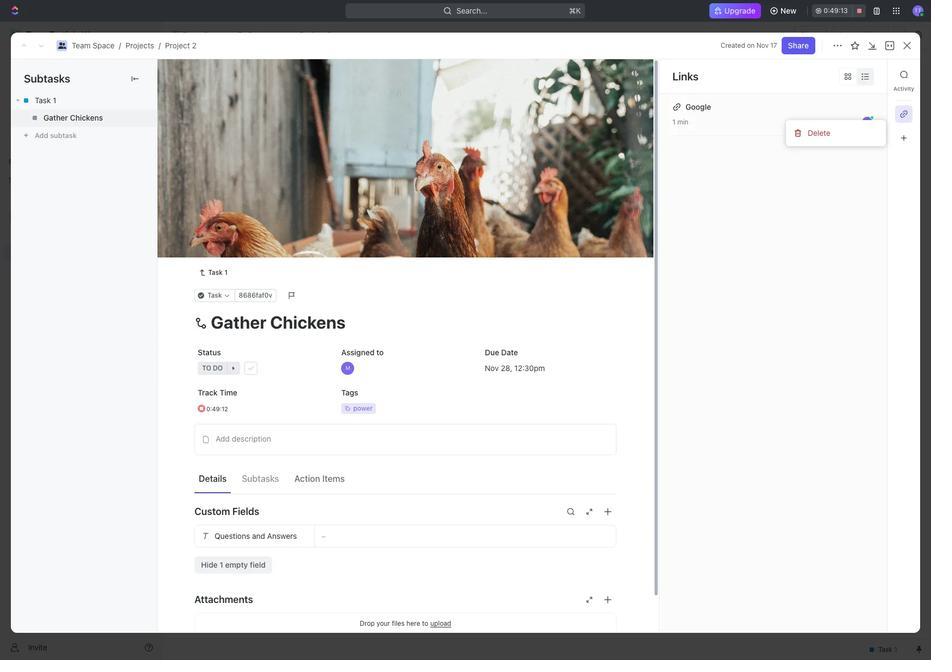 Task type: vqa. For each thing, say whether or not it's contained in the screenshot.
the be
no



Task type: describe. For each thing, give the bounding box(es) containing it.
subtasks inside button
[[242, 474, 279, 484]]

team for team space
[[183, 30, 202, 39]]

board link
[[201, 98, 224, 113]]

0 vertical spatial project
[[300, 30, 326, 39]]

hide for hide 1 empty field
[[201, 560, 218, 569]]

items
[[323, 474, 345, 484]]

status
[[198, 348, 221, 357]]

sidebar navigation
[[0, 22, 163, 661]]

custom fields element
[[195, 525, 617, 574]]

do
[[213, 257, 222, 265]]

1 horizontal spatial team space link
[[169, 28, 228, 41]]

in progress
[[202, 153, 246, 161]]

share button down new
[[794, 26, 828, 43]]

gather
[[43, 113, 68, 122]]

track
[[198, 388, 218, 397]]

1 inside task sidebar content section
[[673, 118, 676, 126]]

0 horizontal spatial projects link
[[126, 41, 154, 50]]

team space
[[183, 30, 226, 39]]

board
[[203, 100, 224, 110]]

upgrade link
[[710, 3, 762, 18]]

drop your files here to upload
[[360, 620, 452, 628]]

add task for rightmost add task button
[[853, 70, 886, 79]]

drop
[[360, 620, 375, 628]]

activity
[[894, 85, 915, 92]]

action items
[[295, 474, 345, 484]]

table link
[[328, 98, 349, 113]]

due
[[485, 348, 500, 357]]

2 horizontal spatial add task button
[[847, 66, 893, 83]]

Edit task name text field
[[195, 312, 617, 332]]

add description
[[216, 435, 271, 444]]

created on nov 17
[[721, 41, 778, 49]]

chickens
[[70, 113, 103, 122]]

and
[[252, 531, 265, 541]]

1 horizontal spatial projects link
[[235, 28, 280, 41]]

upload
[[431, 620, 452, 628]]

task sidebar navigation tab list
[[893, 66, 917, 147]]

questions and answers
[[215, 531, 297, 541]]

attachments button
[[195, 587, 617, 613]]

google
[[686, 102, 712, 111]]

1 horizontal spatial projects
[[248, 30, 277, 39]]

field
[[250, 560, 266, 569]]

assigned
[[342, 348, 375, 357]]

1 button for 2
[[244, 207, 260, 218]]

Search tasks... text field
[[796, 123, 905, 140]]

⌘k
[[570, 6, 582, 15]]

home link
[[4, 53, 158, 70]]

your
[[377, 620, 390, 628]]

add description button
[[198, 431, 613, 448]]

here
[[407, 620, 421, 628]]

action
[[295, 474, 320, 484]]

8686faf0v button
[[235, 289, 277, 302]]

assignees button
[[440, 125, 490, 138]]

favorites button
[[4, 155, 42, 169]]

1 vertical spatial project
[[165, 41, 190, 50]]

1 vertical spatial add task button
[[279, 151, 325, 164]]

team space / projects / project 2
[[72, 41, 197, 50]]

search...
[[457, 6, 488, 15]]

add down task 2
[[219, 227, 233, 236]]

gantt link
[[367, 98, 389, 113]]

1 horizontal spatial add task
[[292, 153, 321, 161]]

created
[[721, 41, 746, 49]]

on
[[748, 41, 755, 49]]

links
[[673, 70, 699, 82]]

dashboards
[[26, 112, 68, 121]]

hide for hide
[[564, 127, 579, 135]]

track time
[[198, 388, 238, 397]]

table
[[330, 100, 349, 110]]

details
[[199, 474, 227, 484]]

0 vertical spatial task 1
[[35, 96, 56, 105]]

0 horizontal spatial task 1 link
[[11, 92, 157, 109]]

automations button
[[833, 27, 889, 43]]

delete
[[808, 128, 831, 138]]

gather chickens
[[43, 113, 103, 122]]

new
[[781, 6, 797, 15]]

min
[[678, 118, 689, 126]]

list link
[[242, 98, 257, 113]]

space for team space
[[204, 30, 226, 39]]

8686faf0v
[[239, 291, 272, 299]]

add task for left add task button
[[219, 227, 251, 236]]

1 button for 1
[[243, 188, 258, 199]]

date
[[502, 348, 518, 357]]

fields
[[233, 506, 260, 518]]

hide button
[[560, 125, 583, 138]]

custom
[[195, 506, 230, 518]]

due date
[[485, 348, 518, 357]]

task 2
[[219, 208, 242, 217]]

1 inside custom fields element
[[220, 560, 223, 569]]

gantt
[[369, 100, 389, 110]]

in
[[202, 153, 208, 161]]

1 horizontal spatial task 1 link
[[195, 266, 232, 279]]

0 horizontal spatial project 2 link
[[165, 41, 197, 50]]

user group image for rightmost team space link
[[173, 32, 180, 38]]

calendar link
[[275, 98, 310, 113]]

gather chickens link
[[11, 109, 157, 127]]

details button
[[195, 469, 231, 489]]



Task type: locate. For each thing, give the bounding box(es) containing it.
hide inside custom fields element
[[201, 560, 218, 569]]

add task button
[[847, 66, 893, 83], [279, 151, 325, 164], [214, 225, 256, 238]]

task 1 up dashboards
[[35, 96, 56, 105]]

0 vertical spatial 1 button
[[243, 188, 258, 199]]

user group image for "tree" inside sidebar navigation
[[11, 213, 19, 220]]

action items button
[[290, 469, 349, 489]]

0 horizontal spatial add task button
[[214, 225, 256, 238]]

1 horizontal spatial project 2
[[300, 30, 332, 39]]

share right 17
[[789, 41, 810, 50]]

1 button right task 2
[[244, 207, 260, 218]]

spaces
[[9, 176, 32, 184]]

share
[[801, 30, 822, 39], [789, 41, 810, 50]]

add inside button
[[216, 435, 230, 444]]

home
[[26, 57, 47, 66]]

to
[[202, 257, 211, 265], [377, 348, 384, 357], [422, 620, 429, 628]]

1 horizontal spatial add task button
[[279, 151, 325, 164]]

team
[[183, 30, 202, 39], [72, 41, 91, 50]]

2 horizontal spatial user group image
[[173, 32, 180, 38]]

answers
[[267, 531, 297, 541]]

0 horizontal spatial space
[[93, 41, 115, 50]]

team for team space / projects / project 2
[[72, 41, 91, 50]]

17
[[771, 41, 778, 49]]

user group image inside "tree"
[[11, 213, 19, 220]]

tree inside sidebar navigation
[[4, 189, 158, 336]]

to right here
[[422, 620, 429, 628]]

dashboards link
[[4, 108, 158, 126]]

1 vertical spatial hide
[[201, 560, 218, 569]]

hide
[[564, 127, 579, 135], [201, 560, 218, 569]]

0 horizontal spatial user group image
[[11, 213, 19, 220]]

calendar
[[277, 100, 310, 110]]

/
[[230, 30, 233, 39], [282, 30, 284, 39], [119, 41, 121, 50], [159, 41, 161, 50]]

1 vertical spatial task 1 link
[[195, 266, 232, 279]]

inbox link
[[4, 71, 158, 89]]

task 1 link down to do
[[195, 266, 232, 279]]

2 vertical spatial to
[[422, 620, 429, 628]]

0 vertical spatial project 2
[[300, 30, 332, 39]]

0 vertical spatial projects
[[248, 30, 277, 39]]

0 horizontal spatial projects
[[126, 41, 154, 50]]

1 vertical spatial space
[[93, 41, 115, 50]]

task 1 down do
[[208, 268, 228, 276]]

to right assigned in the left bottom of the page
[[377, 348, 384, 357]]

0 vertical spatial subtasks
[[24, 72, 70, 85]]

projects
[[248, 30, 277, 39], [126, 41, 154, 50]]

share down new button
[[801, 30, 822, 39]]

1 vertical spatial user group image
[[58, 42, 66, 49]]

2 horizontal spatial to
[[422, 620, 429, 628]]

share button right 17
[[782, 37, 816, 54]]

1 horizontal spatial team
[[183, 30, 202, 39]]

task 1 up task 2
[[219, 189, 241, 198]]

task sidebar content section
[[659, 59, 888, 633]]

0 vertical spatial add task button
[[847, 66, 893, 83]]

subtasks down the home
[[24, 72, 70, 85]]

upgrade
[[725, 6, 756, 15]]

0 vertical spatial space
[[204, 30, 226, 39]]

docs link
[[4, 90, 158, 107]]

add task button down "automations" button
[[847, 66, 893, 83]]

subtasks
[[24, 72, 70, 85], [242, 474, 279, 484]]

docs
[[26, 94, 44, 103]]

projects link
[[235, 28, 280, 41], [126, 41, 154, 50]]

delete button
[[791, 124, 882, 142]]

2 vertical spatial project
[[189, 65, 238, 83]]

upload button
[[431, 620, 452, 628]]

2 vertical spatial add task
[[219, 227, 251, 236]]

0 vertical spatial share
[[801, 30, 822, 39]]

2
[[328, 30, 332, 39], [192, 41, 197, 50], [241, 65, 250, 83], [258, 153, 262, 161], [238, 208, 242, 217], [235, 257, 239, 265]]

user group image left team space
[[173, 32, 180, 38]]

space
[[204, 30, 226, 39], [93, 41, 115, 50]]

add
[[853, 70, 868, 79], [292, 153, 305, 161], [219, 227, 233, 236], [216, 435, 230, 444]]

favorites
[[9, 158, 37, 166]]

add down calendar 'link'
[[292, 153, 305, 161]]

2 vertical spatial task 1
[[208, 268, 228, 276]]

0 horizontal spatial team space link
[[72, 41, 115, 50]]

0 horizontal spatial subtasks
[[24, 72, 70, 85]]

1 vertical spatial add task
[[292, 153, 321, 161]]

tags
[[342, 388, 359, 397]]

0 vertical spatial add task
[[853, 70, 886, 79]]

team space link
[[169, 28, 228, 41], [72, 41, 115, 50]]

1 horizontal spatial user group image
[[58, 42, 66, 49]]

1 horizontal spatial space
[[204, 30, 226, 39]]

add left description
[[216, 435, 230, 444]]

0 vertical spatial team
[[183, 30, 202, 39]]

1
[[53, 96, 56, 105], [673, 118, 676, 126], [238, 189, 241, 198], [254, 189, 257, 197], [255, 208, 258, 216], [225, 268, 228, 276], [220, 560, 223, 569]]

nov
[[757, 41, 769, 49]]

hide 1 empty field
[[201, 560, 266, 569]]

attachments
[[195, 594, 253, 606]]

1 button down progress
[[243, 188, 258, 199]]

list
[[244, 100, 257, 110]]

0 vertical spatial hide
[[564, 127, 579, 135]]

invite
[[28, 643, 47, 652]]

2 vertical spatial add task button
[[214, 225, 256, 238]]

hide inside button
[[564, 127, 579, 135]]

add down "automations" button
[[853, 70, 868, 79]]

task 1 link up chickens
[[11, 92, 157, 109]]

2 horizontal spatial add task
[[853, 70, 886, 79]]

subtasks up fields
[[242, 474, 279, 484]]

subtasks button
[[238, 469, 284, 489]]

description
[[232, 435, 271, 444]]

assignees
[[453, 127, 485, 135]]

1 horizontal spatial to
[[377, 348, 384, 357]]

questions
[[215, 531, 250, 541]]

assigned to
[[342, 348, 384, 357]]

add task down calendar
[[292, 153, 321, 161]]

user group image up home link
[[58, 42, 66, 49]]

1 vertical spatial projects
[[126, 41, 154, 50]]

0 horizontal spatial hide
[[201, 560, 218, 569]]

add task button down task 2
[[214, 225, 256, 238]]

tree
[[4, 189, 158, 336]]

project 2
[[300, 30, 332, 39], [189, 65, 253, 83]]

0 horizontal spatial to
[[202, 257, 211, 265]]

0 horizontal spatial add task
[[219, 227, 251, 236]]

inbox
[[26, 75, 45, 84]]

to do
[[202, 257, 222, 265]]

1 vertical spatial team
[[72, 41, 91, 50]]

task
[[870, 70, 886, 79], [35, 96, 51, 105], [306, 153, 321, 161], [219, 189, 236, 198], [219, 208, 236, 217], [235, 227, 251, 236], [208, 268, 223, 276]]

task 1 link
[[11, 92, 157, 109], [195, 266, 232, 279]]

add task down "automations" button
[[853, 70, 886, 79]]

share button
[[794, 26, 828, 43], [782, 37, 816, 54]]

1 vertical spatial to
[[377, 348, 384, 357]]

1 min
[[673, 118, 689, 126]]

tt
[[865, 119, 872, 126]]

new button
[[766, 2, 804, 20]]

1 horizontal spatial hide
[[564, 127, 579, 135]]

1 vertical spatial share
[[789, 41, 810, 50]]

0 horizontal spatial team
[[72, 41, 91, 50]]

0 vertical spatial task 1 link
[[11, 92, 157, 109]]

user group image
[[173, 32, 180, 38], [58, 42, 66, 49], [11, 213, 19, 220]]

project
[[300, 30, 326, 39], [165, 41, 190, 50], [189, 65, 238, 83]]

to left do
[[202, 257, 211, 265]]

1 horizontal spatial subtasks
[[242, 474, 279, 484]]

custom fields
[[195, 506, 260, 518]]

0 vertical spatial to
[[202, 257, 211, 265]]

1 vertical spatial subtasks
[[242, 474, 279, 484]]

to inside drop your files here to upload
[[422, 620, 429, 628]]

user group image inside team space link
[[173, 32, 180, 38]]

0 vertical spatial user group image
[[173, 32, 180, 38]]

1 horizontal spatial project 2 link
[[286, 28, 335, 41]]

space for team space / projects / project 2
[[93, 41, 115, 50]]

progress
[[210, 153, 246, 161]]

add task button down calendar 'link'
[[279, 151, 325, 164]]

0:49:13 button
[[813, 4, 867, 17]]

files
[[392, 620, 405, 628]]

add task down task 2
[[219, 227, 251, 236]]

user group image down spaces
[[11, 213, 19, 220]]

automations
[[839, 30, 884, 39]]

empty
[[225, 560, 248, 569]]

custom fields button
[[195, 499, 617, 525]]

0:49:13
[[824, 7, 849, 15]]

1 button
[[243, 188, 258, 199], [244, 207, 260, 218]]

2 vertical spatial user group image
[[11, 213, 19, 220]]

1 vertical spatial 1 button
[[244, 207, 260, 218]]

time
[[220, 388, 238, 397]]

1 vertical spatial task 1
[[219, 189, 241, 198]]

1 vertical spatial project 2
[[189, 65, 253, 83]]

0 horizontal spatial project 2
[[189, 65, 253, 83]]



